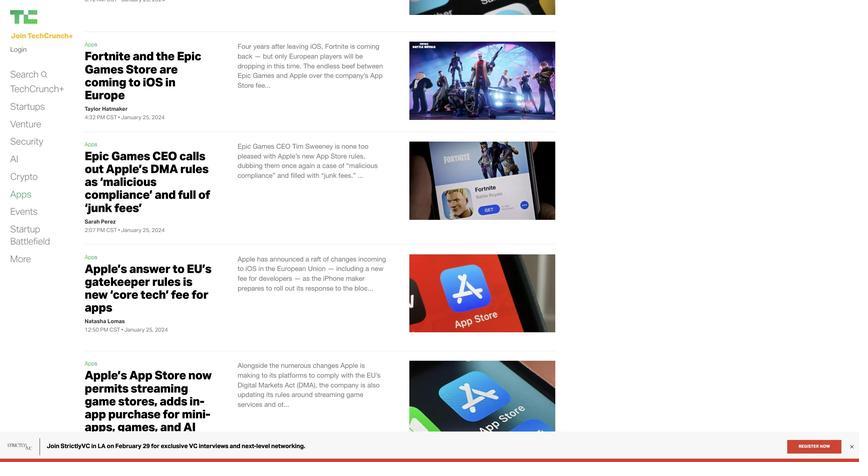 Task type: vqa. For each thing, say whether or not it's contained in the screenshot.
Email Field
no



Task type: locate. For each thing, give the bounding box(es) containing it.
a
[[317, 162, 321, 169], [306, 255, 309, 263], [366, 265, 369, 273]]

• down fees'
[[118, 227, 120, 233]]

a left case
[[317, 162, 321, 169]]

apps apple's app store now permits streaming game stores, adds in- app purchase for mini- apps, games, and ai chatbots
[[85, 361, 212, 447]]

dubbing
[[238, 162, 263, 169]]

0 horizontal spatial for
[[163, 407, 180, 421]]

of up fees."
[[339, 162, 345, 169]]

0 horizontal spatial streaming
[[131, 381, 188, 396]]

1 vertical spatial fee
[[171, 287, 189, 302]]

and inside four years after leaving ios, fortnite is coming back — but only european players will be dropping in this time. the endless beef between epic games and apple over the company's app store fee...
[[276, 72, 288, 79]]

1 vertical spatial january
[[121, 227, 142, 233]]

and down "adds" at left bottom
[[160, 419, 181, 434]]

to inside apps apple's answer to eu's gatekeeper rules is new 'core tech' fee for apps natasha lomas 12:50 pm cst • january 25, 2024
[[173, 261, 185, 276]]

cst inside apps epic games ceo calls out apple's dma rules as 'malicious compliance' and full of 'junk fees' sarah perez 2:07 pm cst • january 25, 2024
[[106, 227, 117, 233]]

company's
[[336, 72, 369, 79]]

epic inside apps fortnite and the epic games store are coming to ios in europe taylor hatmaker 4:32 pm cst • january 25, 2024
[[177, 49, 201, 64]]

1 perez from the top
[[101, 218, 116, 225]]

of right full
[[198, 187, 210, 202]]

changes
[[331, 255, 357, 263], [313, 362, 339, 369]]

app down sweeney
[[317, 152, 329, 160]]

1 sarah from the top
[[85, 218, 100, 225]]

store up case
[[331, 152, 347, 160]]

app
[[85, 407, 106, 421]]

new inside apple has announced a raft of changes incoming to ios in the european union — including a new fee for developers — as the iphone maker prepares to roll out its response to the bloc̵...
[[371, 265, 384, 273]]

sarah
[[85, 218, 100, 225], [85, 450, 100, 457]]

0 vertical spatial ios
[[143, 74, 163, 89]]

0 horizontal spatial fortnite
[[85, 49, 130, 64]]

1 vertical spatial —
[[328, 265, 335, 273]]

its up markets
[[270, 371, 277, 379]]

and down this
[[276, 72, 288, 79]]

• down hatmaker at the top of the page
[[118, 114, 120, 121]]

game inside apps apple's app store now permits streaming game stores, adds in- app purchase for mini- apps, games, and ai chatbots
[[85, 394, 116, 408]]

as up 'junk
[[85, 174, 98, 189]]

be
[[355, 52, 363, 60]]

and down once
[[278, 171, 289, 179]]

0 vertical spatial with
[[263, 152, 276, 160]]

techcrunch+ link
[[10, 83, 64, 95]]

apps for fortnite and the epic games store are coming to ios in europe
[[85, 41, 97, 48]]

1 horizontal spatial of
[[323, 255, 329, 263]]

a down incoming
[[366, 265, 369, 273]]

also
[[368, 381, 380, 389]]

rules
[[180, 161, 209, 176], [152, 274, 181, 289], [275, 391, 290, 398]]

eu's inside alongside the numerous changes apple is making to its platforms to comply with the eu's digital markets act (dma), the company is also updating its rules around streaming game services and ot...
[[367, 371, 381, 379]]

around
[[292, 391, 313, 398]]

ceo left tim
[[276, 142, 291, 150]]

0 horizontal spatial of
[[198, 187, 210, 202]]

fee right the tech'
[[171, 287, 189, 302]]

1 horizontal spatial new
[[302, 152, 315, 160]]

game down company
[[347, 391, 364, 398]]

pm inside apps apple's answer to eu's gatekeeper rules is new 'core tech' fee for apps natasha lomas 12:50 pm cst • january 25, 2024
[[100, 326, 108, 333]]

2 vertical spatial new
[[85, 287, 108, 302]]

0 vertical spatial apple
[[290, 72, 307, 79]]

iphone
[[323, 274, 344, 282]]

natasha
[[85, 318, 106, 325]]

1 horizontal spatial streaming
[[315, 391, 345, 398]]

european
[[289, 52, 318, 60], [277, 265, 306, 273]]

digital
[[238, 381, 257, 389]]

sarah down chatbots on the bottom left
[[85, 450, 100, 457]]

apple's inside apps apple's answer to eu's gatekeeper rules is new 'core tech' fee for apps natasha lomas 12:50 pm cst • january 25, 2024
[[85, 261, 127, 276]]

cst inside apps apple's answer to eu's gatekeeper rules is new 'core tech' fee for apps natasha lomas 12:50 pm cst • january 25, 2024
[[110, 326, 120, 333]]

january inside apps apple's answer to eu's gatekeeper rules is new 'core tech' fee for apps natasha lomas 12:50 pm cst • january 25, 2024
[[124, 326, 145, 333]]

0 vertical spatial coming
[[357, 43, 380, 50]]

its left response
[[297, 284, 304, 292]]

app down between
[[370, 72, 383, 79]]

2 vertical spatial in
[[259, 265, 264, 273]]

tim
[[292, 142, 304, 150]]

— inside four years after leaving ios, fortnite is coming back — but only european players will be dropping in this time. the endless beef between epic games and apple over the company's app store fee...
[[254, 52, 261, 60]]

0 vertical spatial eu's
[[187, 261, 212, 276]]

changes up including
[[331, 255, 357, 263]]

comply
[[317, 371, 339, 379]]

0 horizontal spatial as
[[85, 174, 98, 189]]

games up the europe
[[85, 62, 124, 76]]

new up again
[[302, 152, 315, 160]]

login link
[[10, 43, 27, 55]]

fortnite inside apps fortnite and the epic games store are coming to ios in europe taylor hatmaker 4:32 pm cst • january 25, 2024
[[85, 49, 130, 64]]

a left raft
[[306, 255, 309, 263]]

2 vertical spatial with
[[341, 371, 354, 379]]

sarah perez link for chatbots
[[85, 450, 116, 457]]

apps link
[[85, 41, 97, 48], [85, 141, 97, 147], [10, 188, 31, 200], [85, 254, 97, 260], [85, 361, 97, 367]]

perez down 'junk
[[101, 218, 116, 225]]

fee...
[[256, 81, 271, 89]]

25, inside apps apple's answer to eu's gatekeeper rules is new 'core tech' fee for apps natasha lomas 12:50 pm cst • january 25, 2024
[[146, 326, 154, 333]]

1 vertical spatial a
[[306, 255, 309, 263]]

in-
[[190, 394, 204, 408]]

markets
[[259, 381, 283, 389]]

1 horizontal spatial ios
[[246, 265, 257, 273]]

coming up taylor hatmaker link
[[85, 74, 126, 89]]

european for epic
[[289, 52, 318, 60]]

startups
[[10, 100, 45, 112]]

'junk
[[85, 200, 112, 215]]

2 perez from the top
[[101, 450, 116, 457]]

2 vertical spatial of
[[323, 255, 329, 263]]

new up natasha
[[85, 287, 108, 302]]

store left are
[[126, 62, 157, 76]]

1 sarah perez link from the top
[[85, 218, 116, 225]]

store left fee...
[[238, 81, 254, 89]]

and left are
[[133, 49, 154, 64]]

0 horizontal spatial app
[[129, 368, 152, 383]]

games inside epic games ceo tim sweeney is none too pleased with apple's new app store rules, dubbing them once again a case of "malicious compliance" and filled with "junk fees." ...
[[253, 142, 275, 150]]

apps inside apps apple's app store now permits streaming game stores, adds in- app purchase for mini- apps, games, and ai chatbots
[[85, 361, 97, 367]]

0 vertical spatial fee
[[238, 274, 247, 282]]

bloc̵...
[[355, 284, 373, 292]]

0 vertical spatial app
[[370, 72, 383, 79]]

its inside apple has announced a raft of changes incoming to ios in the european union — including a new fee for developers — as the iphone maker prepares to roll out its response to the bloc̵...
[[297, 284, 304, 292]]

epic games inc. fortnite app as gamers flock image
[[410, 142, 556, 220]]

coming up be
[[357, 43, 380, 50]]

0 horizontal spatial eu's
[[187, 261, 212, 276]]

of inside apple has announced a raft of changes incoming to ios in the european union — including a new fee for developers — as the iphone maker prepares to roll out its response to the bloc̵...
[[323, 255, 329, 263]]

0 horizontal spatial new
[[85, 287, 108, 302]]

1 horizontal spatial out
[[285, 284, 295, 292]]

apple up company
[[341, 362, 358, 369]]

and inside apps fortnite and the epic games store are coming to ios in europe taylor hatmaker 4:32 pm cst • january 25, 2024
[[133, 49, 154, 64]]

of
[[339, 162, 345, 169], [198, 187, 210, 202], [323, 255, 329, 263]]

1 vertical spatial cst
[[106, 227, 117, 233]]

store up "adds" at left bottom
[[155, 368, 186, 383]]

search image
[[40, 71, 48, 78]]

0 horizontal spatial coming
[[85, 74, 126, 89]]

company
[[331, 381, 359, 389]]

perez down chatbots on the bottom left
[[101, 450, 116, 457]]

2 horizontal spatial apple
[[341, 362, 358, 369]]

1 vertical spatial out
[[285, 284, 295, 292]]

ai down in-
[[183, 419, 196, 434]]

techcrunch
[[27, 31, 69, 40]]

4:32
[[85, 114, 96, 121]]

0 horizontal spatial ceo
[[152, 148, 177, 163]]

1 horizontal spatial as
[[303, 274, 310, 282]]

0 horizontal spatial out
[[85, 161, 104, 176]]

store inside epic games ceo tim sweeney is none too pleased with apple's new app store rules, dubbing them once again a case of "malicious compliance" and filled with "junk fees." ...
[[331, 152, 347, 160]]

game up apps,
[[85, 394, 116, 408]]

1 horizontal spatial fee
[[238, 274, 247, 282]]

games
[[85, 62, 124, 76], [253, 72, 275, 79], [253, 142, 275, 150], [111, 148, 150, 163]]

security link
[[10, 135, 43, 148]]

the inside four years after leaving ios, fortnite is coming back — but only european players will be dropping in this time. the endless beef between epic games and apple over the company's app store fee...
[[324, 72, 334, 79]]

0 vertical spatial —
[[254, 52, 261, 60]]

alongside
[[238, 362, 268, 369]]

— left but
[[254, 52, 261, 60]]

0 vertical spatial new
[[302, 152, 315, 160]]

pm down natasha lomas 'link'
[[100, 326, 108, 333]]

out
[[85, 161, 104, 176], [285, 284, 295, 292]]

app inside epic games ceo tim sweeney is none too pleased with apple's new app store rules, dubbing them once again a case of "malicious compliance" and filled with "junk fees." ...
[[317, 152, 329, 160]]

1 vertical spatial ios
[[246, 265, 257, 273]]

ai inside apps apple's app store now permits streaming game stores, adds in- app purchase for mini- apps, games, and ai chatbots
[[183, 419, 196, 434]]

apps inside apps fortnite and the epic games store are coming to ios in europe taylor hatmaker 4:32 pm cst • january 25, 2024
[[85, 41, 97, 48]]

2 horizontal spatial new
[[371, 265, 384, 273]]

1 vertical spatial coming
[[85, 74, 126, 89]]

•
[[118, 114, 120, 121], [118, 227, 120, 233], [121, 326, 123, 333]]

1 vertical spatial pm
[[97, 227, 105, 233]]

in
[[267, 62, 272, 70], [165, 74, 175, 89], [259, 265, 264, 273]]

apple's inside apps epic games ceo calls out apple's dma rules as 'malicious compliance' and full of 'junk fees' sarah perez 2:07 pm cst • january 25, 2024
[[106, 161, 148, 176]]

games up fee...
[[253, 72, 275, 79]]

2 horizontal spatial a
[[366, 265, 369, 273]]

for inside apple has announced a raft of changes incoming to ios in the european union — including a new fee for developers — as the iphone maker prepares to roll out its response to the bloc̵...
[[249, 274, 257, 282]]

apps inside apps epic games ceo calls out apple's dma rules as 'malicious compliance' and full of 'junk fees' sarah perez 2:07 pm cst • january 25, 2024
[[85, 141, 97, 147]]

1 vertical spatial in
[[165, 74, 175, 89]]

2024 inside apps epic games ceo calls out apple's dma rules as 'malicious compliance' and full of 'junk fees' sarah perez 2:07 pm cst • january 25, 2024
[[152, 227, 165, 233]]

sarah up the 2:07 at the left
[[85, 218, 100, 225]]

1 vertical spatial sarah
[[85, 450, 100, 457]]

sarah perez link
[[85, 218, 116, 225], [85, 450, 116, 457]]

as
[[85, 174, 98, 189], [303, 274, 310, 282]]

response
[[306, 284, 334, 292]]

1 vertical spatial changes
[[313, 362, 339, 369]]

0 vertical spatial pm
[[97, 114, 105, 121]]

january
[[121, 114, 142, 121], [121, 227, 142, 233], [124, 326, 145, 333]]

0 vertical spatial sarah perez link
[[85, 218, 116, 225]]

prepares
[[238, 284, 264, 292]]

"malicious
[[346, 162, 378, 169]]

store inside four years after leaving ios, fortnite is coming back — but only european players will be dropping in this time. the endless beef between epic games and apple over the company's app store fee...
[[238, 81, 254, 89]]

games up pleased
[[253, 142, 275, 150]]

1 vertical spatial •
[[118, 227, 120, 233]]

1 vertical spatial rules
[[152, 274, 181, 289]]

2 vertical spatial app
[[129, 368, 152, 383]]

1 vertical spatial with
[[307, 171, 319, 179]]

with up company
[[341, 371, 354, 379]]

0 vertical spatial rules
[[180, 161, 209, 176]]

and
[[133, 49, 154, 64], [276, 72, 288, 79], [278, 171, 289, 179], [155, 187, 176, 202], [264, 400, 276, 408], [160, 419, 181, 434]]

join techcrunch +
[[11, 31, 73, 41]]

2 vertical spatial apple
[[341, 362, 358, 369]]

ceo left calls
[[152, 148, 177, 163]]

compliance'
[[85, 187, 152, 202]]

as down union
[[303, 274, 310, 282]]

1 vertical spatial ai
[[183, 419, 196, 434]]

with up them
[[263, 152, 276, 160]]

european inside four years after leaving ios, fortnite is coming back — but only european players will be dropping in this time. the endless beef between epic games and apple over the company's app store fee...
[[289, 52, 318, 60]]

2 horizontal spatial for
[[249, 274, 257, 282]]

answer
[[129, 261, 170, 276]]

25, inside apps epic games ceo calls out apple's dma rules as 'malicious compliance' and full of 'junk fees' sarah perez 2:07 pm cst • january 25, 2024
[[143, 227, 150, 233]]

— right developers
[[294, 274, 301, 282]]

january down lomas
[[124, 326, 145, 333]]

cst right the 2:07 at the left
[[106, 227, 117, 233]]

0 horizontal spatial game
[[85, 394, 116, 408]]

2 horizontal spatial in
[[267, 62, 272, 70]]

1 vertical spatial its
[[270, 371, 277, 379]]

january inside apps epic games ceo calls out apple's dma rules as 'malicious compliance' and full of 'junk fees' sarah perez 2:07 pm cst • january 25, 2024
[[121, 227, 142, 233]]

games inside apps fortnite and the epic games store are coming to ios in europe taylor hatmaker 4:32 pm cst • january 25, 2024
[[85, 62, 124, 76]]

2 vertical spatial cst
[[110, 326, 120, 333]]

as inside apps epic games ceo calls out apple's dma rules as 'malicious compliance' and full of 'junk fees' sarah perez 2:07 pm cst • january 25, 2024
[[85, 174, 98, 189]]

rules inside apps apple's answer to eu's gatekeeper rules is new 'core tech' fee for apps natasha lomas 12:50 pm cst • january 25, 2024
[[152, 274, 181, 289]]

in inside apps fortnite and the epic games store are coming to ios in europe taylor hatmaker 4:32 pm cst • january 25, 2024
[[165, 74, 175, 89]]

and inside alongside the numerous changes apple is making to its platforms to comply with the eu's digital markets act (dma), the company is also updating its rules around streaming game services and ot...
[[264, 400, 276, 408]]

filled
[[291, 171, 305, 179]]

apple's answer to eu's gatekeeper rules is new 'core tech' fee for apps link
[[85, 261, 212, 315]]

1 horizontal spatial ceo
[[276, 142, 291, 150]]

• down lomas
[[121, 326, 123, 333]]

to right the europe
[[129, 74, 141, 89]]

0 vertical spatial for
[[249, 274, 257, 282]]

new down incoming
[[371, 265, 384, 273]]

1 horizontal spatial fortnite
[[325, 43, 348, 50]]

apps for epic games ceo calls out apple's dma rules as 'malicious compliance' and full of 'junk fees'
[[85, 141, 97, 147]]

0 horizontal spatial with
[[263, 152, 276, 160]]

1 vertical spatial as
[[303, 274, 310, 282]]

1 horizontal spatial for
[[192, 287, 208, 302]]

apple inside four years after leaving ios, fortnite is coming back — but only european players will be dropping in this time. the endless beef between epic games and apple over the company's app store fee...
[[290, 72, 307, 79]]

0 horizontal spatial apple
[[238, 255, 255, 263]]

time.
[[287, 62, 302, 70]]

apps
[[85, 41, 97, 48], [85, 141, 97, 147], [10, 188, 31, 200], [85, 254, 97, 260], [85, 361, 97, 367]]

pm right the 2:07 at the left
[[97, 227, 105, 233]]

apple left "has"
[[238, 255, 255, 263]]

changes up "comply"
[[313, 362, 339, 369]]

0 vertical spatial 25,
[[143, 114, 150, 121]]

sarah perez link down chatbots on the bottom left
[[85, 450, 116, 457]]

perez
[[101, 218, 116, 225], [101, 450, 116, 457]]

apple down time.
[[290, 72, 307, 79]]

1 vertical spatial app
[[317, 152, 329, 160]]

0 vertical spatial changes
[[331, 255, 357, 263]]

too
[[359, 142, 369, 150]]

• inside apps fortnite and the epic games store are coming to ios in europe taylor hatmaker 4:32 pm cst • january 25, 2024
[[118, 114, 120, 121]]

battlefield
[[10, 235, 50, 247]]

making
[[238, 371, 260, 379]]

2 vertical spatial 2024
[[155, 326, 168, 333]]

ai up crypto on the left
[[10, 153, 18, 165]]

stores,
[[118, 394, 157, 408]]

1 horizontal spatial a
[[317, 162, 321, 169]]

rules inside apps epic games ceo calls out apple's dma rules as 'malicious compliance' and full of 'junk fees' sarah perez 2:07 pm cst • january 25, 2024
[[180, 161, 209, 176]]

is
[[350, 43, 355, 50], [335, 142, 340, 150], [183, 274, 192, 289], [360, 362, 365, 369], [361, 381, 366, 389]]

out inside apps epic games ceo calls out apple's dma rules as 'malicious compliance' and full of 'junk fees' sarah perez 2:07 pm cst • january 25, 2024
[[85, 161, 104, 176]]

2 vertical spatial pm
[[100, 326, 108, 333]]

ai
[[10, 153, 18, 165], [183, 419, 196, 434]]

1 vertical spatial of
[[198, 187, 210, 202]]

and left full
[[155, 187, 176, 202]]

changes inside apple has announced a raft of changes incoming to ios in the european union — including a new fee for developers — as the iphone maker prepares to roll out its response to the bloc̵...
[[331, 255, 357, 263]]

0 horizontal spatial —
[[254, 52, 261, 60]]

a inside epic games ceo tim sweeney is none too pleased with apple's new app store rules, dubbing them once again a case of "malicious compliance" and filled with "junk fees." ...
[[317, 162, 321, 169]]

players
[[320, 52, 342, 60]]

0 vertical spatial as
[[85, 174, 98, 189]]

2 vertical spatial 25,
[[146, 326, 154, 333]]

2 horizontal spatial with
[[341, 371, 354, 379]]

2 vertical spatial its
[[266, 391, 273, 398]]

2024 inside apps apple's answer to eu's gatekeeper rules is new 'core tech' fee for apps natasha lomas 12:50 pm cst • january 25, 2024
[[155, 326, 168, 333]]

2 vertical spatial rules
[[275, 391, 290, 398]]

0 vertical spatial out
[[85, 161, 104, 176]]

0 horizontal spatial fee
[[171, 287, 189, 302]]

european up the
[[289, 52, 318, 60]]

to right the answer
[[173, 261, 185, 276]]

fee up prepares at the left bottom
[[238, 274, 247, 282]]

1 vertical spatial for
[[192, 287, 208, 302]]

january down hatmaker at the top of the page
[[121, 114, 142, 121]]

0 vertical spatial sarah
[[85, 218, 100, 225]]

cst down hatmaker at the top of the page
[[106, 114, 117, 121]]

sarah inside apps epic games ceo calls out apple's dma rules as 'malicious compliance' and full of 'junk fees' sarah perez 2:07 pm cst • january 25, 2024
[[85, 218, 100, 225]]

2 vertical spatial •
[[121, 326, 123, 333]]

sarah perez link up the 2:07 at the left
[[85, 218, 116, 225]]

25,
[[143, 114, 150, 121], [143, 227, 150, 233], [146, 326, 154, 333]]

2 sarah perez link from the top
[[85, 450, 116, 457]]

natasha lomas link
[[85, 318, 125, 325]]

— up iphone
[[328, 265, 335, 273]]

gatekeeper
[[85, 274, 150, 289]]

1 vertical spatial eu's
[[367, 371, 381, 379]]

of right raft
[[323, 255, 329, 263]]

2 sarah from the top
[[85, 450, 100, 457]]

1 vertical spatial 25,
[[143, 227, 150, 233]]

games inside apps epic games ceo calls out apple's dma rules as 'malicious compliance' and full of 'junk fees' sarah perez 2:07 pm cst • january 25, 2024
[[111, 148, 150, 163]]

1 horizontal spatial game
[[347, 391, 364, 398]]

apple inside apple has announced a raft of changes incoming to ios in the european union — including a new fee for developers — as the iphone maker prepares to roll out its response to the bloc̵...
[[238, 255, 255, 263]]

app inside apps apple's app store now permits streaming game stores, adds in- app purchase for mini- apps, games, and ai chatbots
[[129, 368, 152, 383]]

1 horizontal spatial eu's
[[367, 371, 381, 379]]

european inside apple has announced a raft of changes incoming to ios in the european union — including a new fee for developers — as the iphone maker prepares to roll out its response to the bloc̵...
[[277, 265, 306, 273]]

0 vertical spatial european
[[289, 52, 318, 60]]

app up stores,
[[129, 368, 152, 383]]

of inside apps epic games ceo calls out apple's dma rules as 'malicious compliance' and full of 'junk fees' sarah perez 2:07 pm cst • january 25, 2024
[[198, 187, 210, 202]]

2 vertical spatial —
[[294, 274, 301, 282]]

with
[[263, 152, 276, 160], [307, 171, 319, 179], [341, 371, 354, 379]]

games inside four years after leaving ios, fortnite is coming back — but only european players will be dropping in this time. the endless beef between epic games and apple over the company's app store fee...
[[253, 72, 275, 79]]

to up markets
[[262, 371, 268, 379]]

apps fortnite and the epic games store are coming to ios in europe taylor hatmaker 4:32 pm cst • january 25, 2024
[[85, 41, 201, 121]]

apps inside apps apple's answer to eu's gatekeeper rules is new 'core tech' fee for apps natasha lomas 12:50 pm cst • january 25, 2024
[[85, 254, 97, 260]]

is inside four years after leaving ios, fortnite is coming back — but only european players will be dropping in this time. the endless beef between epic games and apple over the company's app store fee...
[[350, 43, 355, 50]]

its down markets
[[266, 391, 273, 398]]

european down announced
[[277, 265, 306, 273]]

games up 'malicious
[[111, 148, 150, 163]]

is inside apps apple's answer to eu's gatekeeper rules is new 'core tech' fee for apps natasha lomas 12:50 pm cst • january 25, 2024
[[183, 274, 192, 289]]

apple's inside epic games ceo tim sweeney is none too pleased with apple's new app store rules, dubbing them once again a case of "malicious compliance" and filled with "junk fees." ...
[[278, 152, 300, 160]]

pm inside apps fortnite and the epic games store are coming to ios in europe taylor hatmaker 4:32 pm cst • january 25, 2024
[[97, 114, 105, 121]]

none
[[342, 142, 357, 150]]

1 vertical spatial apple
[[238, 255, 255, 263]]

1 horizontal spatial —
[[294, 274, 301, 282]]

apple
[[290, 72, 307, 79], [238, 255, 255, 263], [341, 362, 358, 369]]

pm down taylor hatmaker link
[[97, 114, 105, 121]]

store inside apps apple's app store now permits streaming game stores, adds in- app purchase for mini- apps, games, and ai chatbots
[[155, 368, 186, 383]]

january down fees'
[[121, 227, 142, 233]]

2 vertical spatial january
[[124, 326, 145, 333]]

pm inside apps epic games ceo calls out apple's dma rules as 'malicious compliance' and full of 'junk fees' sarah perez 2:07 pm cst • january 25, 2024
[[97, 227, 105, 233]]

and left ot...
[[264, 400, 276, 408]]

cst down lomas
[[110, 326, 120, 333]]

act
[[285, 381, 295, 389]]

2 horizontal spatial app
[[370, 72, 383, 79]]

apple's
[[278, 152, 300, 160], [106, 161, 148, 176], [85, 261, 127, 276], [85, 368, 127, 383]]

of inside epic games ceo tim sweeney is none too pleased with apple's new app store rules, dubbing them once again a case of "malicious compliance" and filled with "junk fees." ...
[[339, 162, 345, 169]]

startup battlefield
[[10, 223, 50, 247]]

with down again
[[307, 171, 319, 179]]

dma
[[150, 161, 178, 176]]



Task type: describe. For each thing, give the bounding box(es) containing it.
and inside epic games ceo tim sweeney is none too pleased with apple's new app store rules, dubbing them once again a case of "malicious compliance" and filled with "junk fees." ...
[[278, 171, 289, 179]]

years
[[253, 43, 270, 50]]

taylor
[[85, 105, 101, 112]]

more link
[[10, 253, 31, 265]]

2 horizontal spatial —
[[328, 265, 335, 273]]

pleased
[[238, 152, 262, 160]]

has
[[257, 255, 268, 263]]

apps link for epic games ceo calls out apple's dma rules as 'malicious compliance' and full of 'junk fees'
[[85, 141, 97, 147]]

fortnite new season chapter 5 season 1 image
[[410, 42, 556, 120]]

1 horizontal spatial with
[[307, 171, 319, 179]]

2024 inside apps fortnite and the epic games store are coming to ios in europe taylor hatmaker 4:32 pm cst • january 25, 2024
[[152, 114, 165, 121]]

+
[[69, 32, 73, 41]]

fortnite inside four years after leaving ios, fortnite is coming back — but only european players will be dropping in this time. the endless beef between epic games and apple over the company's app store fee...
[[325, 43, 348, 50]]

login
[[10, 45, 27, 54]]

lomas
[[107, 318, 125, 325]]

...
[[358, 171, 364, 179]]

venture link
[[10, 118, 41, 130]]

after
[[272, 43, 285, 50]]

four
[[238, 43, 252, 50]]

apps for apple's answer to eu's gatekeeper rules is new 'core tech' fee for apps
[[85, 254, 97, 260]]

chatbots
[[85, 432, 135, 447]]

in inside four years after leaving ios, fortnite is coming back — but only european players will be dropping in this time. the endless beef between epic games and apple over the company's app store fee...
[[267, 62, 272, 70]]

beef
[[342, 62, 355, 70]]

dropping
[[238, 62, 265, 70]]

epic inside apps epic games ceo calls out apple's dma rules as 'malicious compliance' and full of 'junk fees' sarah perez 2:07 pm cst • january 25, 2024
[[85, 148, 109, 163]]

game inside alongside the numerous changes apple is making to its platforms to comply with the eu's digital markets act (dma), the company is also updating its rules around streaming game services and ot...
[[347, 391, 364, 398]]

to up (dma),
[[309, 371, 315, 379]]

ios,
[[310, 43, 323, 50]]

join
[[11, 31, 26, 40]]

startup
[[10, 223, 40, 235]]

for inside apps apple's app store now permits streaming game stores, adds in- app purchase for mini- apps, games, and ai chatbots
[[163, 407, 180, 421]]

app store icon on iphone screen image
[[410, 361, 556, 439]]

apps link for fortnite and the epic games store are coming to ios in europe
[[85, 41, 97, 48]]

numerous
[[281, 362, 311, 369]]

in inside apple has announced a raft of changes incoming to ios in the european union — including a new fee for developers — as the iphone maker prepares to roll out its response to the bloc̵...
[[259, 265, 264, 273]]

2 vertical spatial a
[[366, 265, 369, 273]]

ios inside apps fortnite and the epic games store are coming to ios in europe taylor hatmaker 4:32 pm cst • january 25, 2024
[[143, 74, 163, 89]]

events
[[10, 205, 38, 217]]

the inside apps fortnite and the epic games store are coming to ios in europe taylor hatmaker 4:32 pm cst • january 25, 2024
[[156, 49, 175, 64]]

"junk
[[321, 171, 337, 179]]

apple inside alongside the numerous changes apple is making to its platforms to comply with the eu's digital markets act (dma), the company is also updating its rules around streaming game services and ot...
[[341, 362, 358, 369]]

platforms
[[279, 371, 307, 379]]

ai link
[[10, 153, 18, 165]]

apps link for apple's app store now permits streaming game stores, adds in- app purchase for mini- apps, games, and ai chatbots
[[85, 361, 97, 367]]

streaming inside alongside the numerous changes apple is making to its platforms to comply with the eu's digital markets act (dma), the company is also updating its rules around streaming game services and ot...
[[315, 391, 345, 398]]

are
[[159, 62, 178, 76]]

changes inside alongside the numerous changes apple is making to its platforms to comply with the eu's digital markets act (dma), the company is also updating its rules around streaming game services and ot...
[[313, 362, 339, 369]]

coming inside four years after leaving ios, fortnite is coming back — but only european players will be dropping in this time. the endless beef between epic games and apple over the company's app store fee...
[[357, 43, 380, 50]]

adds
[[160, 394, 187, 408]]

compliance"
[[238, 171, 276, 179]]

and inside apps epic games ceo calls out apple's dma rules as 'malicious compliance' and full of 'junk fees' sarah perez 2:07 pm cst • january 25, 2024
[[155, 187, 176, 202]]

purchase
[[108, 407, 161, 421]]

startup battlefield link
[[10, 223, 50, 247]]

is inside epic games ceo tim sweeney is none too pleased with apple's new app store rules, dubbing them once again a case of "malicious compliance" and filled with "junk fees." ...
[[335, 142, 340, 150]]

ot...
[[278, 400, 289, 408]]

events link
[[10, 205, 38, 218]]

epic inside epic games ceo tim sweeney is none too pleased with apple's new app store rules, dubbing them once again a case of "malicious compliance" and filled with "junk fees." ...
[[238, 142, 251, 150]]

apps link for apple's answer to eu's gatekeeper rules is new 'core tech' fee for apps
[[85, 254, 97, 260]]

maker
[[346, 274, 365, 282]]

apps epic games ceo calls out apple's dma rules as 'malicious compliance' and full of 'junk fees' sarah perez 2:07 pm cst • january 25, 2024
[[85, 141, 210, 233]]

epic games ceo tim sweeney is none too pleased with apple's new app store rules, dubbing them once again a case of "malicious compliance" and filled with "junk fees." ...
[[238, 142, 378, 179]]

ios inside apple has announced a raft of changes incoming to ios in the european union — including a new fee for developers — as the iphone maker prepares to roll out its response to the bloc̵...
[[246, 265, 257, 273]]

crypto link
[[10, 170, 38, 183]]

coming inside apps fortnite and the epic games store are coming to ios in europe taylor hatmaker 4:32 pm cst • january 25, 2024
[[85, 74, 126, 89]]

only
[[275, 52, 287, 60]]

and inside apps apple's app store now permits streaming game stores, adds in- app purchase for mini- apps, games, and ai chatbots
[[160, 419, 181, 434]]

0 horizontal spatial a
[[306, 255, 309, 263]]

• inside apps epic games ceo calls out apple's dma rules as 'malicious compliance' and full of 'junk fees' sarah perez 2:07 pm cst • january 25, 2024
[[118, 227, 120, 233]]

crypto
[[10, 170, 38, 182]]

mini-
[[182, 407, 210, 421]]

updating
[[238, 391, 264, 398]]

apple's inside apps apple's app store now permits streaming game stores, adds in- app purchase for mini- apps, games, and ai chatbots
[[85, 368, 127, 383]]

new inside epic games ceo tim sweeney is none too pleased with apple's new app store rules, dubbing them once again a case of "malicious compliance" and filled with "junk fees." ...
[[302, 152, 315, 160]]

union
[[308, 265, 326, 273]]

25, inside apps fortnite and the epic games store are coming to ios in europe taylor hatmaker 4:32 pm cst • january 25, 2024
[[143, 114, 150, 121]]

announced
[[270, 255, 304, 263]]

apple app store ios image
[[410, 254, 556, 332]]

perez inside apps epic games ceo calls out apple's dma rules as 'malicious compliance' and full of 'junk fees' sarah perez 2:07 pm cst • january 25, 2024
[[101, 218, 116, 225]]

• inside apps apple's answer to eu's gatekeeper rules is new 'core tech' fee for apps natasha lomas 12:50 pm cst • january 25, 2024
[[121, 326, 123, 333]]

developers
[[259, 274, 292, 282]]

to inside apps fortnite and the epic games store are coming to ios in europe taylor hatmaker 4:32 pm cst • january 25, 2024
[[129, 74, 141, 89]]

once
[[282, 162, 297, 169]]

new inside apps apple's answer to eu's gatekeeper rules is new 'core tech' fee for apps natasha lomas 12:50 pm cst • january 25, 2024
[[85, 287, 108, 302]]

over
[[309, 72, 322, 79]]

'malicious
[[100, 174, 157, 189]]

12:50
[[85, 326, 99, 333]]

out inside apple has announced a raft of changes incoming to ios in the european union — including a new fee for developers — as the iphone maker prepares to roll out its response to the bloc̵...
[[285, 284, 295, 292]]

to up prepares at the left bottom
[[238, 265, 244, 273]]

back
[[238, 52, 253, 60]]

fees."
[[339, 171, 356, 179]]

rules inside alongside the numerous changes apple is making to its platforms to comply with the eu's digital markets act (dma), the company is also updating its rules around streaming game services and ot...
[[275, 391, 290, 398]]

leaving
[[287, 43, 309, 50]]

apps,
[[85, 419, 115, 434]]

roll
[[274, 284, 283, 292]]

as inside apple has announced a raft of changes incoming to ios in the european union — including a new fee for developers — as the iphone maker prepares to roll out its response to the bloc̵...
[[303, 274, 310, 282]]

epic games ceo calls out apple's dma rules as 'malicious compliance' and full of 'junk fees' link
[[85, 148, 210, 215]]

ceo inside epic games ceo tim sweeney is none too pleased with apple's new app store rules, dubbing them once again a case of "malicious compliance" and filled with "junk fees." ...
[[276, 142, 291, 150]]

with inside alongside the numerous changes apple is making to its platforms to comply with the eu's digital markets act (dma), the company is also updating its rules around streaming game services and ot...
[[341, 371, 354, 379]]

january inside apps fortnite and the epic games store are coming to ios in europe taylor hatmaker 4:32 pm cst • january 25, 2024
[[121, 114, 142, 121]]

full
[[178, 187, 196, 202]]

search
[[10, 68, 39, 80]]

techcrunch link
[[10, 10, 78, 24]]

techcrunch image
[[10, 10, 37, 24]]

apple's app store now permits streaming game stores, adds in- app purchase for mini- apps, games, and ai chatbots link
[[85, 368, 212, 447]]

europe
[[85, 87, 125, 102]]

startups link
[[10, 100, 45, 112]]

services
[[238, 400, 263, 408]]

raft
[[311, 255, 321, 263]]

tech'
[[141, 287, 169, 302]]

endless
[[317, 62, 340, 70]]

ceo inside apps epic games ceo calls out apple's dma rules as 'malicious compliance' and full of 'junk fees' sarah perez 2:07 pm cst • january 25, 2024
[[152, 148, 177, 163]]

incoming
[[358, 255, 386, 263]]

venture
[[10, 118, 41, 130]]

streaming inside apps apple's app store now permits streaming game stores, adds in- app purchase for mini- apps, games, and ai chatbots
[[131, 381, 188, 396]]

them
[[265, 162, 280, 169]]

fee inside apple has announced a raft of changes incoming to ios in the european union — including a new fee for developers — as the iphone maker prepares to roll out its response to the bloc̵...
[[238, 274, 247, 282]]

sarah perez
[[85, 450, 116, 457]]

fee inside apps apple's answer to eu's gatekeeper rules is new 'core tech' fee for apps natasha lomas 12:50 pm cst • january 25, 2024
[[171, 287, 189, 302]]

will
[[344, 52, 354, 60]]

store inside apps fortnite and the epic games store are coming to ios in europe taylor hatmaker 4:32 pm cst • january 25, 2024
[[126, 62, 157, 76]]

to left roll in the bottom of the page
[[266, 284, 272, 292]]

2:07
[[85, 227, 96, 233]]

to down iphone
[[335, 284, 341, 292]]

calls
[[179, 148, 205, 163]]

the
[[304, 62, 315, 70]]

sarah perez link for 2:07
[[85, 218, 116, 225]]

epic inside four years after leaving ios, fortnite is coming back — but only european players will be dropping in this time. the endless beef between epic games and apple over the company's app store fee...
[[238, 72, 251, 79]]

cst inside apps fortnite and the epic games store are coming to ios in europe taylor hatmaker 4:32 pm cst • january 25, 2024
[[106, 114, 117, 121]]

apps for apple's app store now permits streaming game stores, adds in- app purchase for mini- apps, games, and ai chatbots
[[85, 361, 97, 367]]

but
[[263, 52, 273, 60]]

european for eu's
[[277, 265, 306, 273]]

eu's inside apps apple's answer to eu's gatekeeper rules is new 'core tech' fee for apps natasha lomas 12:50 pm cst • january 25, 2024
[[187, 261, 212, 276]]

for inside apps apple's answer to eu's gatekeeper rules is new 'core tech' fee for apps natasha lomas 12:50 pm cst • january 25, 2024
[[192, 287, 208, 302]]

apple has announced a raft of changes incoming to ios in the european union — including a new fee for developers — as the iphone maker prepares to roll out its response to the bloc̵...
[[238, 255, 386, 292]]

between
[[357, 62, 383, 70]]

taylor hatmaker link
[[85, 105, 128, 112]]

security
[[10, 135, 43, 147]]

four years after leaving ios, fortnite is coming back — but only european players will be dropping in this time. the endless beef between epic games and apple over the company's app store fee...
[[238, 43, 383, 89]]

0 horizontal spatial ai
[[10, 153, 18, 165]]

'core
[[110, 287, 138, 302]]

fortnite and the epic games store are coming to ios in europe link
[[85, 49, 201, 102]]

app inside four years after leaving ios, fortnite is coming back — but only european players will be dropping in this time. the endless beef between epic games and apple over the company's app store fee...
[[370, 72, 383, 79]]



